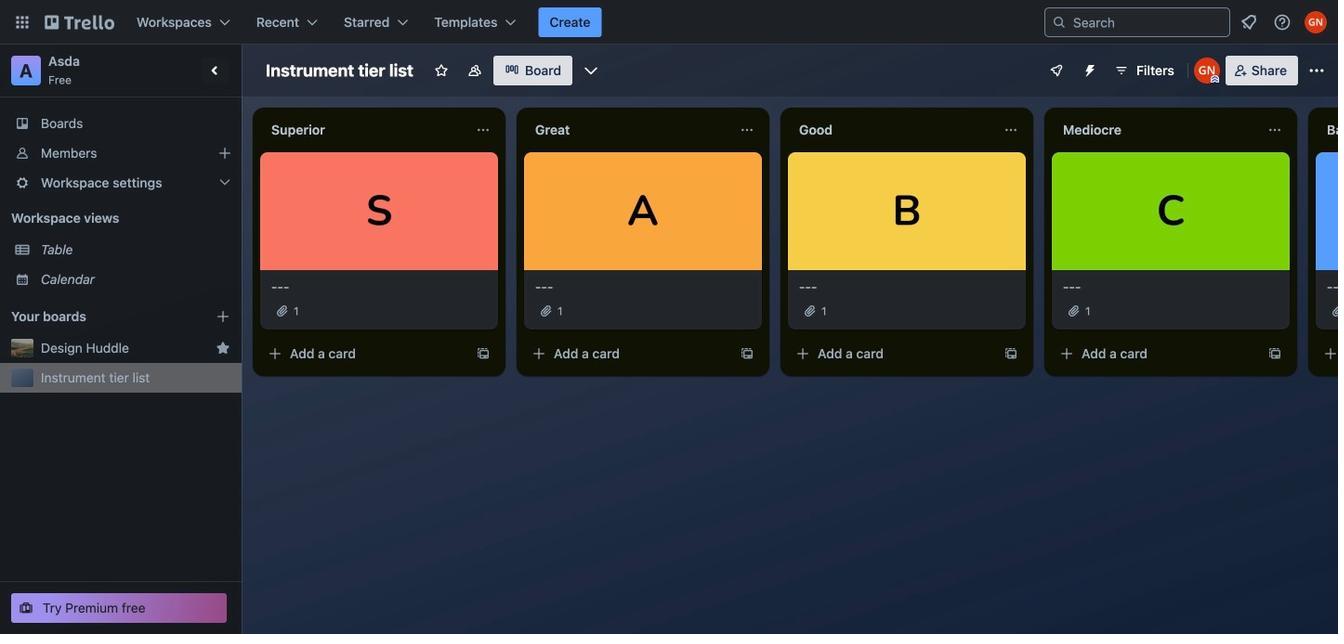 Task type: describe. For each thing, give the bounding box(es) containing it.
add board image
[[216, 310, 231, 324]]

Board name text field
[[257, 56, 423, 86]]

primary element
[[0, 0, 1339, 45]]

star or unstar board image
[[434, 63, 449, 78]]

Search field
[[1067, 9, 1230, 35]]

starred icon image
[[216, 341, 231, 356]]

show menu image
[[1308, 61, 1326, 80]]

customize views image
[[582, 61, 600, 80]]

this member is an admin of this board. image
[[1211, 75, 1219, 84]]

back to home image
[[45, 7, 114, 37]]

1 create from template… image from the left
[[1004, 347, 1019, 362]]

2 create from template… image from the left
[[1268, 347, 1283, 362]]

0 horizontal spatial generic name (genericname34) image
[[1194, 58, 1220, 84]]

your boards with 2 items element
[[11, 306, 188, 328]]

generic name (genericname34) image inside primary element
[[1305, 11, 1327, 33]]

1 create from template… image from the left
[[476, 347, 491, 362]]

automation image
[[1075, 56, 1101, 82]]

2 create from template… image from the left
[[740, 347, 755, 362]]

workspace visible image
[[467, 63, 482, 78]]



Task type: locate. For each thing, give the bounding box(es) containing it.
1 vertical spatial generic name (genericname34) image
[[1194, 58, 1220, 84]]

1 horizontal spatial generic name (genericname34) image
[[1305, 11, 1327, 33]]

None text field
[[260, 115, 468, 145], [524, 115, 732, 145], [260, 115, 468, 145], [524, 115, 732, 145]]

0 notifications image
[[1238, 11, 1260, 33]]

generic name (genericname34) image right open information menu image
[[1305, 11, 1327, 33]]

0 horizontal spatial create from template… image
[[476, 347, 491, 362]]

power ups image
[[1049, 63, 1064, 78]]

0 horizontal spatial create from template… image
[[1004, 347, 1019, 362]]

workspace navigation collapse icon image
[[203, 58, 229, 84]]

open information menu image
[[1273, 13, 1292, 32]]

1 horizontal spatial create from template… image
[[1268, 347, 1283, 362]]

search image
[[1052, 15, 1067, 30]]

None text field
[[1052, 115, 1260, 145], [1316, 115, 1339, 145], [1052, 115, 1260, 145], [1316, 115, 1339, 145]]

1 horizontal spatial create from template… image
[[740, 347, 755, 362]]

generic name (genericname34) image
[[1305, 11, 1327, 33], [1194, 58, 1220, 84]]

0 vertical spatial generic name (genericname34) image
[[1305, 11, 1327, 33]]

create from template… image
[[1004, 347, 1019, 362], [1268, 347, 1283, 362]]

generic name (genericname34) image down search field
[[1194, 58, 1220, 84]]

create from template… image
[[476, 347, 491, 362], [740, 347, 755, 362]]



Task type: vqa. For each thing, say whether or not it's contained in the screenshot.
leftmost ruby anderson (rubyanderson7) image
no



